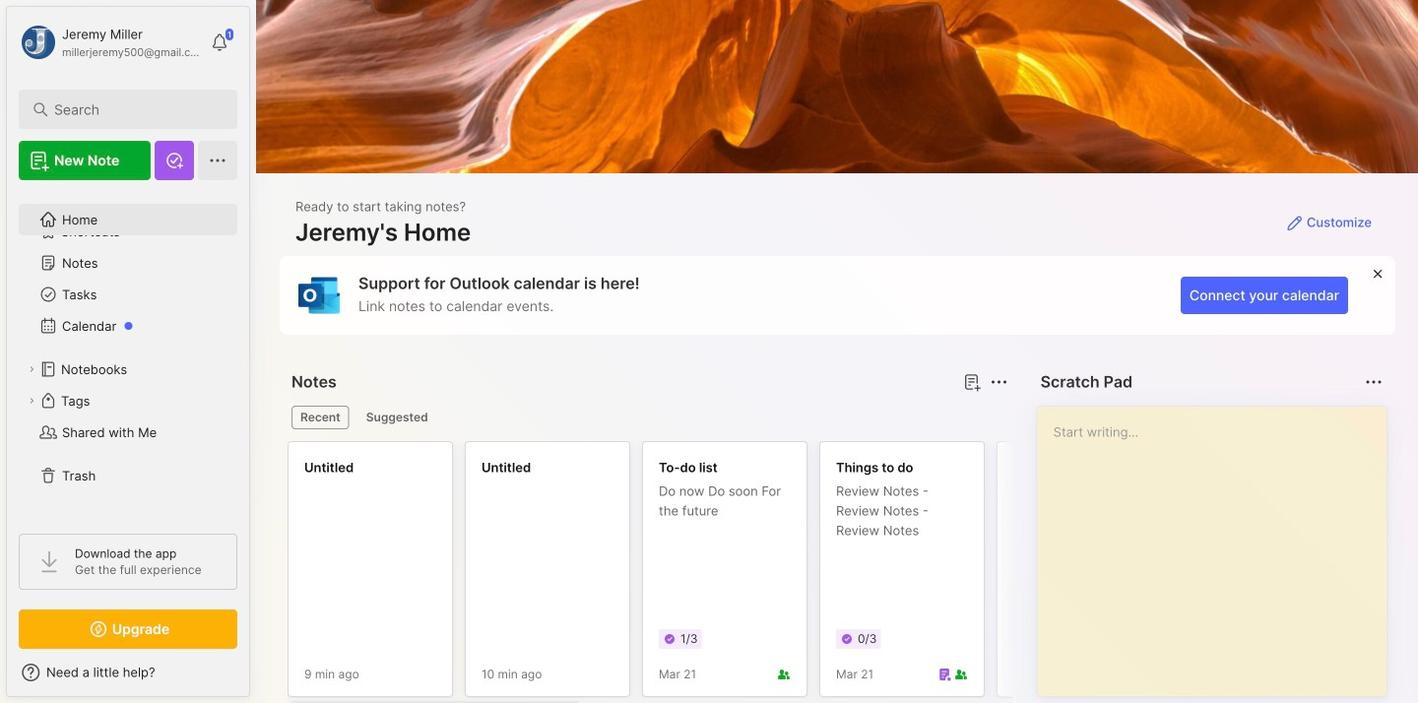 Task type: locate. For each thing, give the bounding box(es) containing it.
None search field
[[54, 98, 211, 121]]

main element
[[0, 0, 256, 704]]

2 tab from the left
[[357, 406, 437, 430]]

tree
[[7, 192, 249, 516]]

WHAT'S NEW field
[[7, 657, 249, 689]]

tab
[[292, 406, 350, 430], [357, 406, 437, 430]]

0 horizontal spatial tab
[[292, 406, 350, 430]]

row group
[[288, 441, 1419, 704]]

Start writing… text field
[[1054, 407, 1386, 681]]

Search text field
[[54, 101, 211, 119]]

1 horizontal spatial tab
[[357, 406, 437, 430]]

tab list
[[292, 406, 1006, 430]]



Task type: vqa. For each thing, say whether or not it's contained in the screenshot.
the Go to note or move task FIELD
no



Task type: describe. For each thing, give the bounding box(es) containing it.
click to collapse image
[[249, 667, 264, 691]]

none search field inside 'main' element
[[54, 98, 211, 121]]

tree inside 'main' element
[[7, 192, 249, 516]]

Account field
[[19, 23, 201, 62]]

1 tab from the left
[[292, 406, 350, 430]]

expand notebooks image
[[26, 364, 37, 375]]

expand tags image
[[26, 395, 37, 407]]



